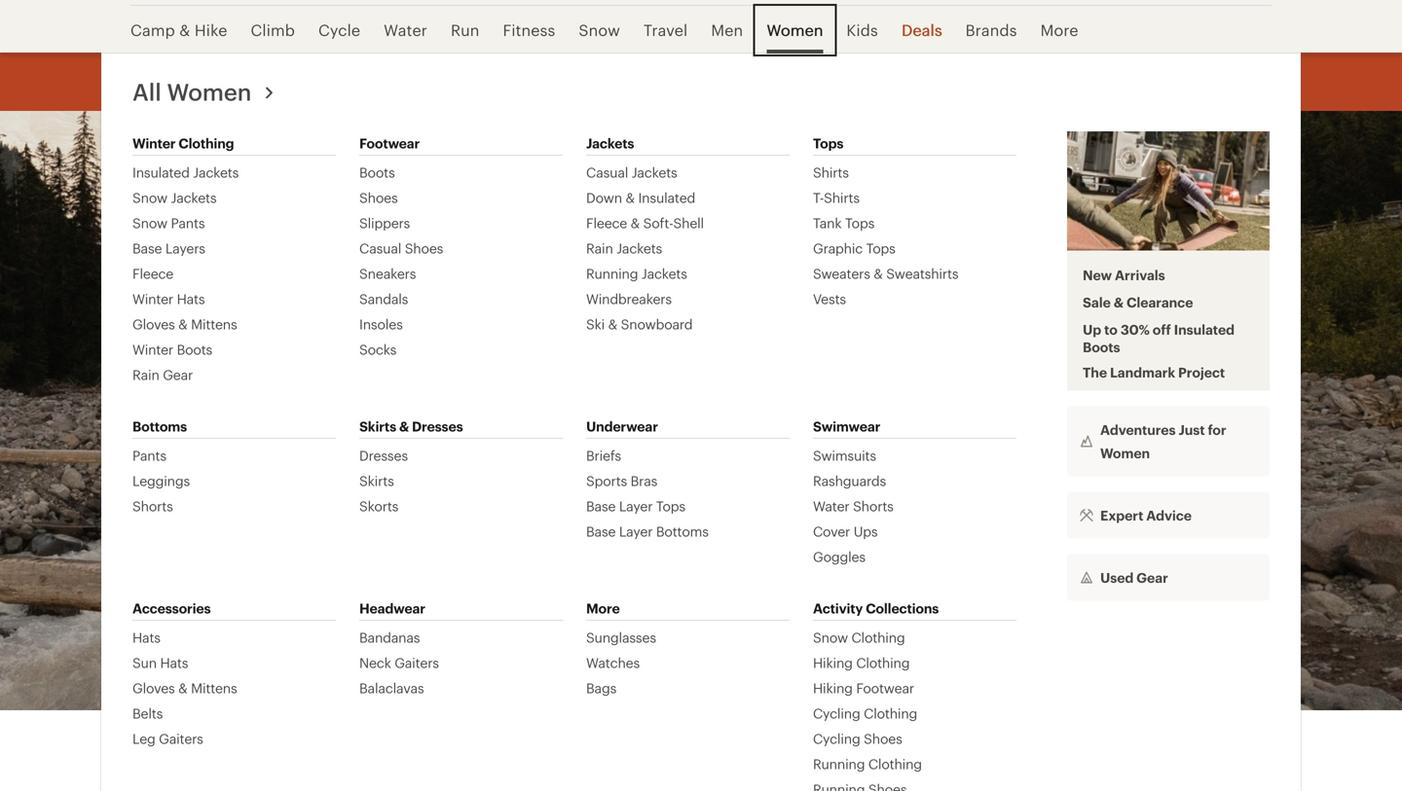 Task type: locate. For each thing, give the bounding box(es) containing it.
0 horizontal spatial rain
[[132, 367, 159, 383]]

fleece link
[[132, 265, 173, 282]]

cycling up cycling shoes link
[[813, 706, 861, 722]]

casual up down
[[586, 165, 628, 180]]

windbreakers link
[[586, 290, 672, 308]]

& left soft-
[[631, 215, 640, 231]]

hats up sun
[[132, 630, 161, 646]]

winter
[[132, 135, 176, 151], [132, 291, 173, 307], [132, 342, 173, 357]]

water shorts link
[[813, 498, 894, 515]]

1 vertical spatial gear
[[1137, 570, 1168, 586]]

base inside insulated jackets snow jackets snow pants base layers fleece winter hats gloves & mittens winter boots rain gear
[[132, 241, 162, 256]]

the right shop
[[687, 480, 711, 498]]

& inside hats sun hats gloves & mittens belts leg gaiters
[[178, 681, 188, 696]]

0 vertical spatial fleece
[[586, 215, 627, 231]]

0 vertical spatial gloves & mittens link
[[132, 316, 237, 333]]

shorts down leggings link
[[132, 499, 173, 514]]

2 mittens from the top
[[191, 681, 237, 696]]

2 vertical spatial hats
[[160, 655, 188, 671]]

1 vertical spatial shoes
[[405, 241, 443, 256]]

dresses down snow
[[412, 419, 463, 434]]

for up swimwear link
[[833, 390, 859, 412]]

briefs link
[[586, 447, 621, 465]]

1 vertical spatial skirts
[[359, 473, 394, 489]]

clearance
[[1127, 294, 1193, 310]]

0 horizontal spatial dresses
[[359, 448, 408, 464]]

sweaters & sweatshirts link
[[813, 265, 959, 282]]

up for up to 50% off
[[540, 310, 612, 373]]

off for 50%
[[796, 310, 863, 373]]

0 vertical spatial mittens
[[191, 317, 237, 332]]

1 horizontal spatial dresses
[[412, 419, 463, 434]]

gear right used
[[1137, 570, 1168, 586]]

running down cycling shoes link
[[813, 757, 865, 772]]

kids button
[[835, 6, 890, 55]]

fleece up winter hats link
[[132, 266, 173, 281]]

casual down slippers link
[[359, 241, 401, 256]]

women
[[767, 21, 823, 39], [167, 78, 252, 105], [1101, 445, 1150, 461]]

women inside all women "link"
[[167, 78, 252, 105]]

& down graphic tops link at the top right
[[874, 266, 883, 281]]

hats inside insulated jackets snow jackets snow pants base layers fleece winter hats gloves & mittens winter boots rain gear
[[177, 291, 205, 307]]

insulated for up
[[1174, 322, 1235, 337]]

insulated
[[132, 165, 190, 180], [638, 190, 696, 205], [1174, 322, 1235, 337]]

2 vertical spatial winter
[[132, 342, 173, 357]]

layer down "bras"
[[619, 499, 653, 514]]

0 vertical spatial rain
[[586, 241, 613, 256]]

1 winter from the top
[[132, 135, 176, 151]]

markdowns
[[509, 390, 617, 412]]

sale
[[1083, 294, 1111, 310]]

sports
[[586, 473, 627, 489]]

0 vertical spatial gaiters
[[395, 655, 439, 671]]

0 horizontal spatial to
[[624, 310, 673, 373]]

boots shoes slippers casual shoes sneakers sandals insoles socks
[[359, 165, 443, 357]]

0 horizontal spatial water
[[384, 21, 428, 39]]

1 horizontal spatial off
[[1153, 322, 1171, 337]]

0 vertical spatial for
[[833, 390, 859, 412]]

skirts inside dresses skirts skorts
[[359, 473, 394, 489]]

0 vertical spatial gear
[[163, 367, 193, 383]]

2 gloves & mittens link from the top
[[132, 680, 237, 697]]

boots inside insulated jackets snow jackets snow pants base layers fleece winter hats gloves & mittens winter boots rain gear
[[177, 342, 212, 357]]

gloves inside insulated jackets snow jackets snow pants base layers fleece winter hats gloves & mittens winter boots rain gear
[[132, 317, 175, 332]]

1 horizontal spatial fleece
[[586, 215, 627, 231]]

up to 30% off insulated boots the landmark project
[[1083, 322, 1235, 380]]

1 horizontal spatial gear
[[1137, 570, 1168, 586]]

0 horizontal spatial casual
[[359, 241, 401, 256]]

new up skirts & dresses link
[[410, 390, 451, 412]]

1 vertical spatial winter
[[132, 291, 173, 307]]

base for snow
[[132, 241, 162, 256]]

underwear
[[586, 419, 658, 434]]

snow down activity
[[813, 630, 848, 646]]

& left hike
[[179, 21, 190, 39]]

shoes up running clothing link
[[864, 731, 903, 747]]

1 vertical spatial layer
[[619, 524, 653, 540]]

neck gaiters link
[[359, 654, 439, 672]]

leggings link
[[132, 472, 190, 490]]

women left the kids
[[767, 21, 823, 39]]

balaclavas
[[359, 681, 424, 696]]

1 horizontal spatial insulated
[[638, 190, 696, 205]]

footwear inside snow clothing hiking clothing hiking footwear cycling clothing cycling shoes running clothing
[[856, 681, 914, 696]]

mittens up winter boots link
[[191, 317, 237, 332]]

watches
[[586, 655, 640, 671]]

more up sunglasses link
[[586, 601, 620, 616]]

rain down winter boots link
[[132, 367, 159, 383]]

hats
[[177, 291, 205, 307], [132, 630, 161, 646], [160, 655, 188, 671]]

shoes
[[359, 190, 398, 205], [405, 241, 443, 256], [864, 731, 903, 747]]

pants up leggings link
[[132, 448, 166, 464]]

shirts up t-shirts "link" at the top right of the page
[[813, 165, 849, 180]]

dresses inside skirts & dresses link
[[412, 419, 463, 434]]

1 horizontal spatial up
[[1083, 322, 1102, 337]]

shirts t-shirts tank tops graphic tops sweaters & sweatshirts vests
[[813, 165, 959, 307]]

1 vertical spatial bottoms
[[656, 524, 709, 540]]

0 vertical spatial more
[[1041, 21, 1079, 39]]

& down sun hats link at the left bottom of the page
[[178, 681, 188, 696]]

footwear up boots link at the top of the page
[[359, 135, 420, 151]]

0 horizontal spatial off
[[796, 310, 863, 373]]

socks
[[359, 342, 397, 357]]

bottoms up 'pants' link
[[132, 419, 187, 434]]

1 vertical spatial footwear
[[856, 681, 914, 696]]

more
[[1041, 21, 1079, 39], [586, 601, 620, 616]]

skirts link
[[359, 472, 394, 490]]

plus
[[622, 390, 660, 412]]

up up markdowns
[[540, 310, 612, 373]]

used gear
[[1101, 570, 1168, 586]]

insulated inside casual jackets down & insulated fleece & soft-shell rain jackets running jackets windbreakers ski & snowboard
[[638, 190, 696, 205]]

sweatshirts
[[887, 266, 959, 281]]

gear down winter boots link
[[163, 367, 193, 383]]

1 horizontal spatial new
[[1083, 267, 1112, 283]]

0 horizontal spatial boots
[[177, 342, 212, 357]]

for inside adventures just for women
[[1208, 422, 1227, 438]]

more right brands
[[1041, 21, 1079, 39]]

tops inside the briefs sports bras base layer tops base layer bottoms
[[656, 499, 686, 514]]

1 vertical spatial gaiters
[[159, 731, 203, 747]]

0 vertical spatial casual
[[586, 165, 628, 180]]

running down rain jackets link
[[586, 266, 638, 281]]

winter hats link
[[132, 290, 205, 308]]

new inside all women banner
[[1083, 267, 1112, 283]]

cover ups link
[[813, 523, 878, 541]]

shorts
[[132, 499, 173, 514], [853, 499, 894, 514]]

gloves up belts
[[132, 681, 175, 696]]

1 vertical spatial base
[[586, 499, 616, 514]]

0 vertical spatial footwear
[[359, 135, 420, 151]]

skirts
[[359, 419, 396, 434], [359, 473, 394, 489]]

& right sale
[[1114, 294, 1124, 310]]

2 vertical spatial shoes
[[864, 731, 903, 747]]

fitness button
[[491, 6, 567, 55]]

layer
[[619, 499, 653, 514], [619, 524, 653, 540]]

0 vertical spatial insulated
[[132, 165, 190, 180]]

1 horizontal spatial pants
[[171, 215, 205, 231]]

& down casual jackets link
[[626, 190, 635, 205]]

tank
[[813, 215, 842, 231]]

new up sale
[[1083, 267, 1112, 283]]

1 horizontal spatial for
[[1208, 422, 1227, 438]]

0 vertical spatial hats
[[177, 291, 205, 307]]

shirts up tank tops link
[[824, 190, 860, 205]]

0 horizontal spatial up
[[540, 310, 612, 373]]

off inside up to 30% off insulated boots the landmark project
[[1153, 322, 1171, 337]]

1 mittens from the top
[[191, 317, 237, 332]]

rain jackets link
[[586, 240, 662, 257]]

0 vertical spatial base
[[132, 241, 162, 256]]

1 vertical spatial dresses
[[359, 448, 408, 464]]

0 horizontal spatial the
[[687, 480, 711, 498]]

men
[[711, 21, 743, 39]]

boots up rain gear link
[[177, 342, 212, 357]]

dresses up skirts link
[[359, 448, 408, 464]]

0 vertical spatial new
[[1083, 267, 1112, 283]]

the right the of
[[962, 390, 993, 412]]

0 horizontal spatial shoes
[[359, 190, 398, 205]]

2 horizontal spatial women
[[1101, 445, 1150, 461]]

layer down base layer tops link
[[619, 524, 653, 540]]

& up dresses link
[[399, 419, 409, 434]]

1 horizontal spatial bottoms
[[656, 524, 709, 540]]

0 horizontal spatial bottoms
[[132, 419, 187, 434]]

1 horizontal spatial to
[[1105, 322, 1118, 337]]

off down vests link
[[796, 310, 863, 373]]

bottoms inside the briefs sports bras base layer tops base layer bottoms
[[656, 524, 709, 540]]

1 vertical spatial gloves & mittens link
[[132, 680, 237, 697]]

1 gloves from the top
[[132, 317, 175, 332]]

up inside up to 30% off insulated boots the landmark project
[[1083, 322, 1102, 337]]

insulated up project
[[1174, 322, 1235, 337]]

1 horizontal spatial casual
[[586, 165, 628, 180]]

hats down layers
[[177, 291, 205, 307]]

0 vertical spatial hiking
[[813, 655, 853, 671]]

women down the adventures
[[1101, 445, 1150, 461]]

for right just
[[1208, 422, 1227, 438]]

jackets down insulated jackets link
[[171, 190, 217, 205]]

new
[[1083, 267, 1112, 283], [410, 390, 451, 412]]

1 vertical spatial new
[[410, 390, 451, 412]]

1 horizontal spatial shorts
[[853, 499, 894, 514]]

skirts & dresses
[[359, 419, 463, 434]]

0 vertical spatial pants
[[171, 215, 205, 231]]

2 vertical spatial base
[[586, 524, 616, 540]]

base down sports
[[586, 499, 616, 514]]

shoes down boots link at the top of the page
[[359, 190, 398, 205]]

bottoms down shop the deals
[[656, 524, 709, 540]]

skirts up dresses link
[[359, 419, 396, 434]]

0 vertical spatial water
[[384, 21, 428, 39]]

bags
[[586, 681, 617, 696]]

0 vertical spatial winter
[[132, 135, 176, 151]]

2 horizontal spatial boots
[[1083, 339, 1121, 355]]

0 horizontal spatial new
[[410, 390, 451, 412]]

2 gloves from the top
[[132, 681, 175, 696]]

graphic tops link
[[813, 240, 896, 257]]

pants leggings shorts
[[132, 448, 190, 514]]

skirts up skorts link
[[359, 473, 394, 489]]

& up winter boots link
[[178, 317, 188, 332]]

shell
[[673, 215, 704, 231]]

snow jackets link
[[132, 189, 217, 206]]

1 horizontal spatial boots
[[359, 165, 395, 180]]

2 horizontal spatial shoes
[[864, 731, 903, 747]]

gaiters inside bandanas neck gaiters balaclavas
[[395, 655, 439, 671]]

boots up the at the right
[[1083, 339, 1121, 355]]

base for layer
[[586, 524, 616, 540]]

gloves & mittens link up winter boots link
[[132, 316, 237, 333]]

dresses skirts skorts
[[359, 448, 408, 514]]

winter up insulated jackets link
[[132, 135, 176, 151]]

0 vertical spatial skirts
[[359, 419, 396, 434]]

off right 30%
[[1153, 322, 1171, 337]]

1 horizontal spatial gaiters
[[395, 655, 439, 671]]

gloves & mittens link down sun hats link at the left bottom of the page
[[132, 680, 237, 697]]

snow left travel
[[579, 21, 620, 39]]

casual inside casual jackets down & insulated fleece & soft-shell rain jackets running jackets windbreakers ski & snowboard
[[586, 165, 628, 180]]

sunglasses link
[[586, 629, 656, 647]]

clothing down cycling shoes link
[[869, 757, 922, 772]]

1 vertical spatial gloves
[[132, 681, 175, 696]]

neck
[[359, 655, 391, 671]]

winter down fleece link
[[132, 291, 173, 307]]

1 shorts from the left
[[132, 499, 173, 514]]

shoes up the sneakers link at the top left of page
[[405, 241, 443, 256]]

sun hats link
[[132, 654, 188, 672]]

casual inside boots shoes slippers casual shoes sneakers sandals insoles socks
[[359, 241, 401, 256]]

1 skirts from the top
[[359, 419, 396, 434]]

sports bras link
[[586, 472, 658, 490]]

to left 30%
[[1105, 322, 1118, 337]]

shoes inside snow clothing hiking clothing hiking footwear cycling clothing cycling shoes running clothing
[[864, 731, 903, 747]]

running inside snow clothing hiking clothing hiking footwear cycling clothing cycling shoes running clothing
[[813, 757, 865, 772]]

headwear
[[359, 601, 425, 616]]

1 vertical spatial fleece
[[132, 266, 173, 281]]

1 vertical spatial rain
[[132, 367, 159, 383]]

1 horizontal spatial footwear
[[856, 681, 914, 696]]

all
[[132, 78, 161, 105]]

0 horizontal spatial running
[[586, 266, 638, 281]]

year.
[[679, 415, 723, 438]]

tops up sweaters & sweatshirts link
[[866, 241, 896, 256]]

0 vertical spatial bottoms
[[132, 419, 187, 434]]

pants up layers
[[171, 215, 205, 231]]

0 horizontal spatial fleece
[[132, 266, 173, 281]]

jackets down winter clothing
[[193, 165, 239, 180]]

women up winter clothing
[[167, 78, 252, 105]]

fleece
[[586, 215, 627, 231], [132, 266, 173, 281]]

fleece & soft-shell link
[[586, 214, 704, 232]]

0 horizontal spatial more
[[586, 601, 620, 616]]

new inside new snow markdowns plus clothing and gear for the rest of the year.
[[410, 390, 451, 412]]

insulated inside up to 30% off insulated boots the landmark project
[[1174, 322, 1235, 337]]

0 horizontal spatial gaiters
[[159, 731, 203, 747]]

jackets up windbreakers link
[[642, 266, 687, 281]]

insulated jackets snow jackets snow pants base layers fleece winter hats gloves & mittens winter boots rain gear
[[132, 165, 239, 383]]

cycle
[[318, 21, 361, 39]]

2 skirts from the top
[[359, 473, 394, 489]]

hats right sun
[[160, 655, 188, 671]]

insulated jackets link
[[132, 164, 239, 181]]

gear
[[786, 390, 828, 412]]

cycling down cycling clothing link
[[813, 731, 861, 747]]

footwear up cycling clothing link
[[856, 681, 914, 696]]

fleece inside insulated jackets snow jackets snow pants base layers fleece winter hats gloves & mittens winter boots rain gear
[[132, 266, 173, 281]]

1 vertical spatial insulated
[[638, 190, 696, 205]]

1 vertical spatial water
[[813, 499, 850, 514]]

1 vertical spatial cycling
[[813, 731, 861, 747]]

advice
[[1147, 508, 1192, 523]]

up for up to 30% off insulated boots the landmark project
[[1083, 322, 1102, 337]]

hiking footwear link
[[813, 680, 914, 697]]

water left run
[[384, 21, 428, 39]]

rain inside insulated jackets snow jackets snow pants base layers fleece winter hats gloves & mittens winter boots rain gear
[[132, 367, 159, 383]]

insulated inside insulated jackets snow jackets snow pants base layers fleece winter hats gloves & mittens winter boots rain gear
[[132, 165, 190, 180]]

0 horizontal spatial gear
[[163, 367, 193, 383]]

rain inside casual jackets down & insulated fleece & soft-shell rain jackets running jackets windbreakers ski & snowboard
[[586, 241, 613, 256]]

gaiters up 'balaclavas'
[[395, 655, 439, 671]]

boots
[[359, 165, 395, 180], [1083, 339, 1121, 355], [177, 342, 212, 357]]

insulated up snow jackets link
[[132, 165, 190, 180]]

cycling
[[813, 706, 861, 722], [813, 731, 861, 747]]

mittens
[[191, 317, 237, 332], [191, 681, 237, 696]]

gloves down winter hats link
[[132, 317, 175, 332]]

ski
[[586, 317, 605, 332]]

new arrivals link
[[1083, 266, 1165, 284]]

1 horizontal spatial more
[[1041, 21, 1079, 39]]

windbreakers
[[586, 291, 672, 307]]

2 layer from the top
[[619, 524, 653, 540]]

winter up rain gear link
[[132, 342, 173, 357]]

gaiters
[[395, 655, 439, 671], [159, 731, 203, 747]]

1 vertical spatial running
[[813, 757, 865, 772]]

1 vertical spatial women
[[167, 78, 252, 105]]

2 horizontal spatial insulated
[[1174, 322, 1235, 337]]

the left rest
[[864, 390, 894, 412]]

mittens up leg gaiters link
[[191, 681, 237, 696]]

to down windbreakers link
[[624, 310, 673, 373]]

insulated up soft-
[[638, 190, 696, 205]]

base down base layer tops link
[[586, 524, 616, 540]]

fleece down down
[[586, 215, 627, 231]]

sweaters
[[813, 266, 870, 281]]

goggles link
[[813, 548, 866, 566]]

balaclavas link
[[359, 680, 424, 697]]

2 shorts from the left
[[853, 499, 894, 514]]

hiking down snow clothing link
[[813, 655, 853, 671]]

for
[[833, 390, 859, 412], [1208, 422, 1227, 438]]

base up fleece link
[[132, 241, 162, 256]]

brands
[[966, 21, 1017, 39]]

0 vertical spatial running
[[586, 266, 638, 281]]

casual jackets down & insulated fleece & soft-shell rain jackets running jackets windbreakers ski & snowboard
[[586, 165, 704, 332]]

water inside dropdown button
[[384, 21, 428, 39]]

gaiters right leg
[[159, 731, 203, 747]]

0 horizontal spatial footwear
[[359, 135, 420, 151]]

0 horizontal spatial insulated
[[132, 165, 190, 180]]

1 horizontal spatial running
[[813, 757, 865, 772]]

2 winter from the top
[[132, 291, 173, 307]]

clothing down activity collections on the right
[[852, 630, 905, 646]]

0 horizontal spatial for
[[833, 390, 859, 412]]

1 vertical spatial casual
[[359, 241, 401, 256]]

up down sale
[[1083, 322, 1102, 337]]

t-
[[813, 190, 824, 205]]

1 horizontal spatial water
[[813, 499, 850, 514]]

to inside up to 30% off insulated boots the landmark project
[[1105, 322, 1118, 337]]

1 horizontal spatial the
[[864, 390, 894, 412]]

to
[[624, 310, 673, 373], [1105, 322, 1118, 337]]

gear inside the used gear link
[[1137, 570, 1168, 586]]

0 vertical spatial shoes
[[359, 190, 398, 205]]

water up cover
[[813, 499, 850, 514]]

1 horizontal spatial women
[[767, 21, 823, 39]]

1 vertical spatial for
[[1208, 422, 1227, 438]]

0 vertical spatial gloves
[[132, 317, 175, 332]]

shorts up ups
[[853, 499, 894, 514]]

rain up running jackets link
[[586, 241, 613, 256]]

new arrivals
[[1083, 267, 1165, 283]]

0 vertical spatial layer
[[619, 499, 653, 514]]

2 vertical spatial insulated
[[1174, 322, 1235, 337]]

pants inside pants leggings shorts
[[132, 448, 166, 464]]

off for 30%
[[1153, 322, 1171, 337]]



Task type: vqa. For each thing, say whether or not it's contained in the screenshot.
INSULATED JACKETS SNOW JACKETS SNOW PANTS BASE LAYERS FLEECE WINTER HATS GLOVES & MITTENS WINTER BOOTS RAIN GEAR
yes



Task type: describe. For each thing, give the bounding box(es) containing it.
cycle button
[[307, 6, 372, 55]]

dresses link
[[359, 447, 408, 465]]

& inside dropdown button
[[179, 21, 190, 39]]

gaiters inside hats sun hats gloves & mittens belts leg gaiters
[[159, 731, 203, 747]]

boots inside up to 30% off insulated boots the landmark project
[[1083, 339, 1121, 355]]

adventures just for women link
[[1067, 406, 1270, 477]]

1 vertical spatial more
[[586, 601, 620, 616]]

base layers link
[[132, 240, 205, 257]]

run
[[451, 21, 480, 39]]

0 vertical spatial shirts
[[813, 165, 849, 180]]

1 layer from the top
[[619, 499, 653, 514]]

jackets up casual jackets link
[[586, 135, 634, 151]]

boots link
[[359, 164, 395, 181]]

placing a blanket for a picnic in a rural park. image
[[1067, 131, 1270, 251]]

mittens inside hats sun hats gloves & mittens belts leg gaiters
[[191, 681, 237, 696]]

all women
[[132, 78, 252, 105]]

travel button
[[632, 6, 700, 55]]

shorts inside swimsuits rashguards water shorts cover ups goggles
[[853, 499, 894, 514]]

shorts link
[[132, 498, 173, 515]]

down & insulated link
[[586, 189, 696, 206]]

more inside dropdown button
[[1041, 21, 1079, 39]]

up to 30% off insulated boots link
[[1083, 321, 1254, 356]]

sneakers link
[[359, 265, 416, 282]]

briefs
[[586, 448, 621, 464]]

new snow markdowns plus clothing and gear for the rest of the year.
[[410, 390, 993, 438]]

1 vertical spatial shirts
[[824, 190, 860, 205]]

the landmark project link
[[1083, 364, 1225, 381]]

1 vertical spatial hats
[[132, 630, 161, 646]]

snow up the snow pants link
[[132, 190, 167, 205]]

insulated for casual
[[638, 190, 696, 205]]

clothing
[[665, 390, 742, 412]]

climb
[[251, 21, 295, 39]]

arrivals
[[1115, 267, 1165, 283]]

graphic
[[813, 241, 863, 256]]

30%
[[1121, 322, 1150, 337]]

hats sun hats gloves & mittens belts leg gaiters
[[132, 630, 237, 747]]

tops up graphic tops link at the top right
[[845, 215, 875, 231]]

& right "ski"
[[608, 317, 618, 332]]

rain gear link
[[132, 366, 193, 384]]

1 hiking from the top
[[813, 655, 853, 671]]

deals button
[[890, 6, 954, 55]]

jackets up down & insulated link
[[632, 165, 677, 180]]

watches link
[[586, 654, 640, 672]]

fleece inside casual jackets down & insulated fleece & soft-shell rain jackets running jackets windbreakers ski & snowboard
[[586, 215, 627, 231]]

boots inside boots shoes slippers casual shoes sneakers sandals insoles socks
[[359, 165, 395, 180]]

1 horizontal spatial shoes
[[405, 241, 443, 256]]

accessories
[[132, 601, 211, 616]]

of
[[939, 390, 958, 412]]

a hiker on a log bridge. text reads, up to 50% off. image
[[0, 111, 1402, 711]]

cycling shoes link
[[813, 730, 903, 748]]

snow up base layers 'link'
[[132, 215, 167, 231]]

2 cycling from the top
[[813, 731, 861, 747]]

insoles link
[[359, 316, 403, 333]]

running inside casual jackets down & insulated fleece & soft-shell rain jackets running jackets windbreakers ski & snowboard
[[586, 266, 638, 281]]

women inside women dropdown button
[[767, 21, 823, 39]]

mittens inside insulated jackets snow jackets snow pants base layers fleece winter hats gloves & mittens winter boots rain gear
[[191, 317, 237, 332]]

shop the deals link
[[633, 470, 769, 507]]

sale & clearance
[[1083, 294, 1193, 310]]

accessories link
[[132, 597, 211, 620]]

tank tops link
[[813, 214, 875, 232]]

the
[[1083, 365, 1107, 380]]

soft-
[[643, 215, 673, 231]]

to for 50%
[[624, 310, 673, 373]]

hike
[[195, 21, 227, 39]]

shirts link
[[813, 164, 849, 181]]

used gear link
[[1067, 555, 1270, 601]]

insoles
[[359, 317, 403, 332]]

snow
[[456, 390, 505, 412]]

gloves inside hats sun hats gloves & mittens belts leg gaiters
[[132, 681, 175, 696]]

deals
[[902, 21, 942, 39]]

snow inside snow clothing hiking clothing hiking footwear cycling clothing cycling shoes running clothing
[[813, 630, 848, 646]]

sun
[[132, 655, 157, 671]]

clothing up hiking footwear 'link'
[[856, 655, 910, 671]]

women inside adventures just for women
[[1101, 445, 1150, 461]]

slippers link
[[359, 214, 410, 232]]

t-shirts link
[[813, 189, 860, 206]]

2 horizontal spatial the
[[962, 390, 993, 412]]

pants inside insulated jackets snow jackets snow pants base layers fleece winter hats gloves & mittens winter boots rain gear
[[171, 215, 205, 231]]

socks link
[[359, 341, 397, 358]]

bandanas
[[359, 630, 420, 646]]

jackets link
[[586, 131, 634, 155]]

new for new snow markdowns plus clothing and gear for the rest of the year.
[[410, 390, 451, 412]]

activity
[[813, 601, 863, 616]]

expert
[[1101, 508, 1144, 523]]

climb button
[[239, 6, 307, 55]]

1 gloves & mittens link from the top
[[132, 316, 237, 333]]

camp
[[131, 21, 175, 39]]

adventures
[[1101, 422, 1176, 438]]

hiking clothing link
[[813, 654, 910, 672]]

gear inside insulated jackets snow jackets snow pants base layers fleece winter hats gloves & mittens winter boots rain gear
[[163, 367, 193, 383]]

shop
[[645, 480, 683, 498]]

tops up shirts link
[[813, 135, 844, 151]]

vests
[[813, 291, 846, 307]]

rashguards link
[[813, 472, 886, 490]]

travel
[[644, 21, 688, 39]]

sandals link
[[359, 290, 408, 308]]

bandanas link
[[359, 629, 420, 647]]

layers
[[165, 241, 205, 256]]

sneakers
[[359, 266, 416, 281]]

snow clothing link
[[813, 629, 905, 647]]

& inside insulated jackets snow jackets snow pants base layers fleece winter hats gloves & mittens winter boots rain gear
[[178, 317, 188, 332]]

base layer tops link
[[586, 498, 686, 515]]

for inside new snow markdowns plus clothing and gear for the rest of the year.
[[833, 390, 859, 412]]

bottoms link
[[132, 415, 187, 438]]

rest
[[899, 390, 934, 412]]

just
[[1179, 422, 1205, 438]]

snow inside snow dropdown button
[[579, 21, 620, 39]]

ski & snowboard link
[[586, 316, 693, 333]]

base layer bottoms link
[[586, 523, 709, 541]]

new for new arrivals
[[1083, 267, 1112, 283]]

jackets up running jackets link
[[617, 241, 662, 256]]

bandanas neck gaiters balaclavas
[[359, 630, 439, 696]]

swimsuits
[[813, 448, 876, 464]]

water inside swimsuits rashguards water shorts cover ups goggles
[[813, 499, 850, 514]]

2 hiking from the top
[[813, 681, 853, 696]]

1 cycling from the top
[[813, 706, 861, 722]]

shorts inside pants leggings shorts
[[132, 499, 173, 514]]

to for 30%
[[1105, 322, 1118, 337]]

up to 50% off
[[540, 310, 863, 373]]

clothing down hiking footwear 'link'
[[864, 706, 918, 722]]

women button
[[755, 6, 835, 55]]

headwear link
[[359, 597, 425, 620]]

used
[[1101, 570, 1134, 586]]

swimsuits rashguards water shorts cover ups goggles
[[813, 448, 894, 565]]

clothing up insulated jackets link
[[178, 135, 234, 151]]

all women banner
[[0, 0, 1402, 792]]

slippers
[[359, 215, 410, 231]]

brands button
[[954, 6, 1029, 55]]

cover
[[813, 524, 850, 540]]

water button
[[372, 6, 439, 55]]

3 winter from the top
[[132, 342, 173, 357]]

skorts link
[[359, 498, 399, 515]]

& inside the shirts t-shirts tank tops graphic tops sweaters & sweatshirts vests
[[874, 266, 883, 281]]

belts link
[[132, 705, 163, 723]]

project
[[1178, 365, 1225, 380]]



